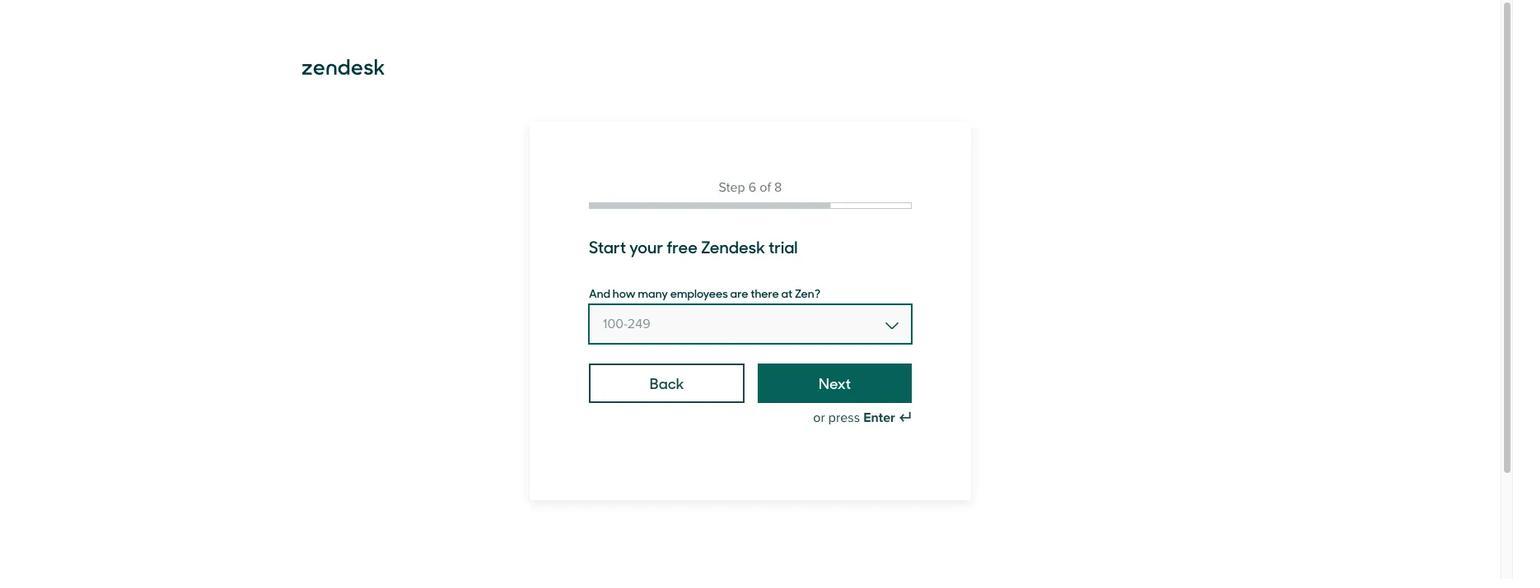 Task type: vqa. For each thing, say whether or not it's contained in the screenshot.
subscription
no



Task type: locate. For each thing, give the bounding box(es) containing it.
or press enter
[[813, 410, 895, 427]]

back button
[[589, 364, 745, 404]]

zendesk image
[[302, 59, 385, 75]]

8
[[774, 180, 782, 196]]

how
[[613, 285, 636, 301]]

employees
[[670, 285, 728, 301]]

trial
[[768, 235, 798, 259]]

next
[[819, 373, 851, 394]]

enter image
[[899, 412, 912, 425]]

at
[[781, 285, 793, 301]]

there
[[751, 285, 779, 301]]



Task type: describe. For each thing, give the bounding box(es) containing it.
zendesk
[[701, 235, 765, 259]]

and
[[589, 285, 610, 301]]

next button
[[758, 364, 912, 404]]

of
[[760, 180, 771, 196]]

back
[[650, 373, 684, 394]]

6
[[749, 180, 756, 196]]

your
[[629, 235, 663, 259]]

enter
[[863, 410, 895, 427]]

zen
[[795, 285, 814, 301]]

start your free zendesk trial
[[589, 235, 798, 259]]

and how many employees are there at zen ?
[[589, 285, 821, 301]]

start
[[589, 235, 626, 259]]

are
[[730, 285, 748, 301]]

?
[[814, 285, 821, 301]]

or
[[813, 410, 825, 427]]

step 6 of 8
[[719, 180, 782, 196]]

press
[[829, 410, 860, 427]]

free
[[667, 235, 698, 259]]

step
[[719, 180, 745, 196]]

many
[[638, 285, 668, 301]]



